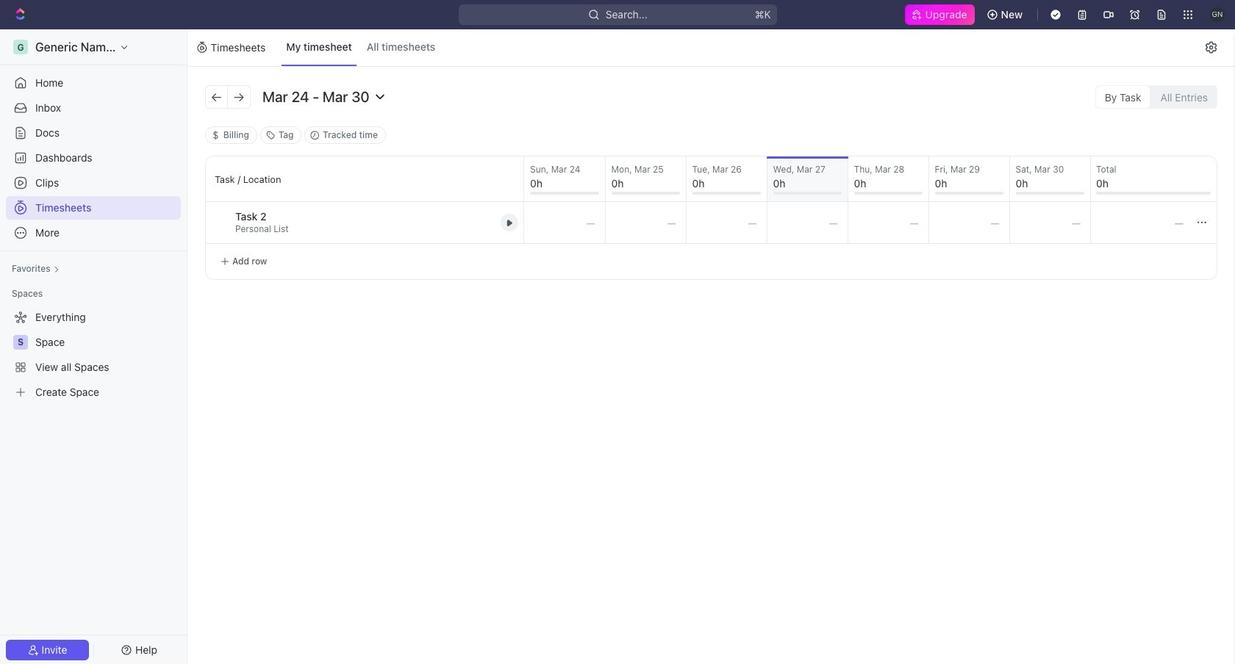 Task type: describe. For each thing, give the bounding box(es) containing it.
1 — text field from the left
[[525, 202, 605, 243]]

1 — text field from the left
[[606, 202, 686, 243]]

space, , element
[[13, 335, 28, 350]]

2 — text field from the left
[[768, 202, 848, 243]]

sidebar navigation
[[0, 29, 191, 665]]

5 — text field from the left
[[1091, 202, 1194, 243]]



Task type: locate. For each thing, give the bounding box(es) containing it.
3 — text field from the left
[[929, 202, 1010, 243]]

tree inside sidebar navigation
[[6, 306, 181, 405]]

3 — text field from the left
[[849, 202, 929, 243]]

2 horizontal spatial — text field
[[929, 202, 1010, 243]]

generic name's workspace, , element
[[13, 40, 28, 54]]

— text field
[[606, 202, 686, 243], [768, 202, 848, 243], [849, 202, 929, 243], [1010, 202, 1091, 243], [1091, 202, 1194, 243]]

tree
[[6, 306, 181, 405]]

0 horizontal spatial — text field
[[525, 202, 605, 243]]

2 — text field from the left
[[687, 202, 767, 243]]

4 — text field from the left
[[1010, 202, 1091, 243]]

1 horizontal spatial — text field
[[687, 202, 767, 243]]

— text field
[[525, 202, 605, 243], [687, 202, 767, 243], [929, 202, 1010, 243]]



Task type: vqa. For each thing, say whether or not it's contained in the screenshot.
'Sidebar' navigation
yes



